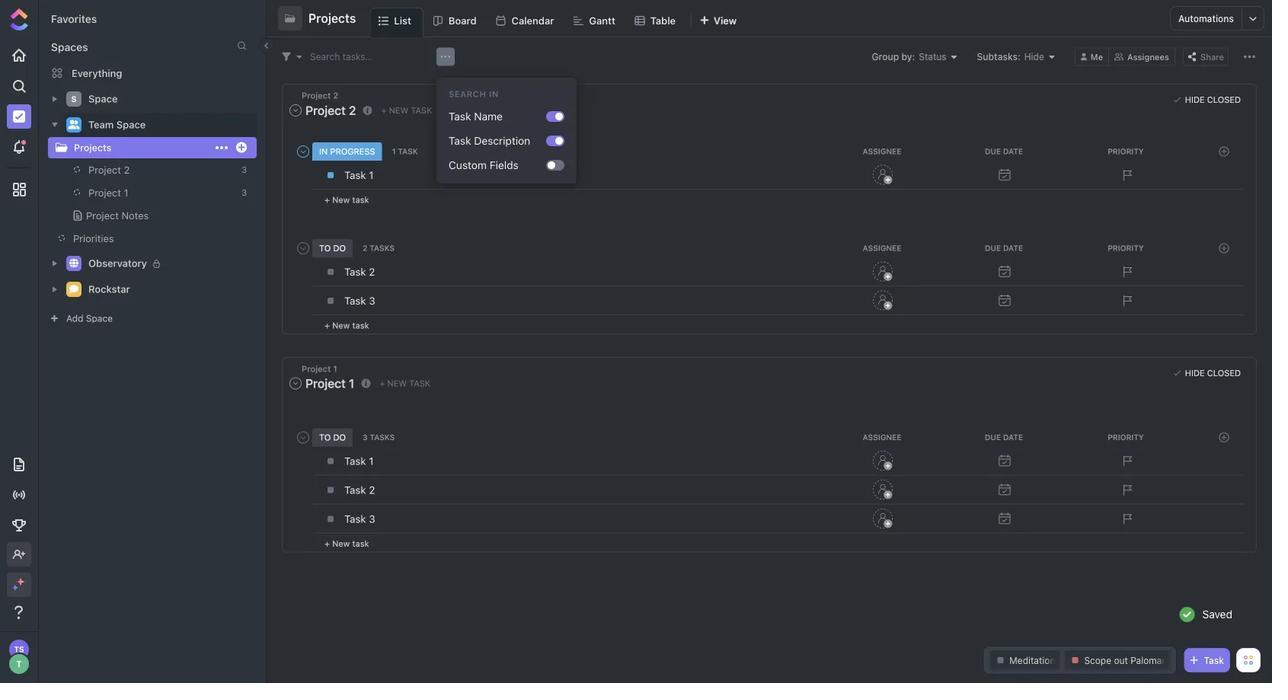 Task type: vqa. For each thing, say whether or not it's contained in the screenshot.
Saved
yes



Task type: locate. For each thing, give the bounding box(es) containing it.
1 vertical spatial closed
[[1207, 368, 1241, 378]]

‎task 1 link
[[341, 448, 818, 474]]

spaces link
[[39, 41, 88, 53]]

2 ‎task from the top
[[344, 484, 366, 496]]

1 vertical spatial hide closed
[[1185, 368, 1241, 378]]

‎task down ‎task 1
[[344, 484, 366, 496]]

space link
[[88, 87, 247, 111]]

0 vertical spatial hide
[[1185, 95, 1205, 105]]

1 vertical spatial projects
[[74, 142, 111, 153]]

1 vertical spatial task 3
[[344, 513, 375, 525]]

task right list info icon
[[411, 105, 432, 115]]

‎task 1
[[344, 455, 374, 467]]

2 task 3 from the top
[[344, 513, 375, 525]]

task 3
[[344, 295, 375, 307], [344, 513, 375, 525]]

task inside task 2 link
[[344, 266, 366, 278]]

search tasks...
[[310, 51, 373, 62]]

space up projects link
[[116, 119, 146, 130]]

search for search in
[[449, 89, 486, 99]]

space up team
[[88, 93, 118, 105]]

projects down team
[[74, 142, 111, 153]]

1 vertical spatial project 1
[[302, 364, 337, 374]]

observatory
[[88, 258, 147, 269]]

1 task 3 link from the top
[[341, 288, 818, 314]]

project 1
[[88, 187, 128, 198], [302, 364, 337, 374]]

2 hide from the top
[[1185, 368, 1205, 378]]

1 vertical spatial space
[[116, 119, 146, 130]]

task 3 link
[[341, 288, 818, 314], [341, 506, 818, 532]]

0 horizontal spatial project 2
[[88, 164, 130, 176]]

team space
[[88, 119, 146, 130]]

project for project notes link
[[86, 210, 119, 221]]

2 vertical spatial space
[[86, 313, 113, 324]]

‎task
[[344, 455, 366, 467], [344, 484, 366, 496]]

1 vertical spatial hide closed button
[[1170, 365, 1245, 381]]

0 vertical spatial ‎task
[[344, 455, 366, 467]]

assignees button
[[1109, 48, 1175, 66]]

gantt
[[589, 15, 615, 26]]

table
[[650, 15, 676, 26]]

projects button
[[302, 2, 356, 35]]

table link
[[650, 8, 682, 37]]

search for search tasks...
[[310, 51, 340, 62]]

hide closed button for 1
[[1170, 365, 1245, 381]]

2 hide closed from the top
[[1185, 368, 1241, 378]]

projects up "search tasks..."
[[309, 11, 356, 26]]

3
[[242, 165, 247, 175], [242, 188, 247, 198], [369, 295, 375, 307], [369, 513, 375, 525]]

task 1 link
[[341, 162, 818, 188]]

1 horizontal spatial projects
[[309, 11, 356, 26]]

1 vertical spatial task 3 link
[[341, 506, 818, 532]]

new
[[389, 105, 408, 115], [332, 195, 350, 205], [332, 321, 350, 330], [387, 379, 407, 389], [332, 539, 350, 549]]

0 vertical spatial task 3
[[344, 295, 375, 307]]

0 vertical spatial task 3 link
[[341, 288, 818, 314]]

1 hide closed from the top
[[1185, 95, 1241, 105]]

closed
[[1207, 95, 1241, 105], [1207, 368, 1241, 378]]

+ new task right list info icon
[[381, 105, 432, 115]]

task 3 down ‎task 2
[[344, 513, 375, 525]]

gantt link
[[589, 8, 622, 37]]

1 horizontal spatial search
[[449, 89, 486, 99]]

1 vertical spatial hide
[[1185, 368, 1205, 378]]

1 vertical spatial search
[[449, 89, 486, 99]]

task 3 link down ‎task 2 link
[[341, 506, 818, 532]]

custom
[[449, 159, 487, 171]]

task 3 link down task 2 link
[[341, 288, 818, 314]]

0 vertical spatial project 1
[[88, 187, 128, 198]]

hide closed button
[[1170, 92, 1245, 107], [1170, 365, 1245, 381]]

1 hide from the top
[[1185, 95, 1205, 105]]

1
[[369, 169, 374, 181], [124, 187, 128, 198], [333, 364, 337, 374], [369, 455, 374, 467]]

project 2 down projects link
[[88, 164, 130, 176]]

tasks...
[[343, 51, 373, 62]]

space for team space
[[116, 119, 146, 130]]

project
[[302, 91, 331, 101], [88, 164, 121, 176], [88, 187, 121, 198], [86, 210, 119, 221], [302, 364, 331, 374]]

hide closed button for 2
[[1170, 92, 1245, 107]]

board
[[449, 15, 477, 26]]

1 horizontal spatial project 1
[[302, 364, 337, 374]]

0 vertical spatial search
[[310, 51, 340, 62]]

me
[[1091, 52, 1103, 62]]

+ new task down task 1
[[325, 195, 369, 205]]

+ new task
[[381, 105, 432, 115], [325, 195, 369, 205], [325, 321, 369, 330], [380, 379, 431, 389], [325, 539, 369, 549]]

project for project 1 link
[[88, 187, 121, 198]]

favorites button
[[51, 13, 97, 25]]

0 vertical spatial projects
[[309, 11, 356, 26]]

space right add
[[86, 313, 113, 324]]

0 vertical spatial hide closed button
[[1170, 92, 1245, 107]]

1 vertical spatial project 2
[[88, 164, 130, 176]]

1 hide closed button from the top
[[1170, 92, 1245, 107]]

closed for project 1
[[1207, 368, 1241, 378]]

+
[[381, 105, 387, 115], [325, 195, 330, 205], [325, 321, 330, 330], [380, 379, 385, 389], [325, 539, 330, 549]]

0 horizontal spatial projects
[[74, 142, 111, 153]]

0 vertical spatial hide closed
[[1185, 95, 1241, 105]]

1 ‎task from the top
[[344, 455, 366, 467]]

add
[[66, 313, 83, 324]]

projects
[[309, 11, 356, 26], [74, 142, 111, 153]]

hide
[[1185, 95, 1205, 105], [1185, 368, 1205, 378]]

me button
[[1075, 48, 1109, 66]]

task down task 2
[[352, 321, 369, 330]]

search
[[310, 51, 340, 62], [449, 89, 486, 99]]

search up task name
[[449, 89, 486, 99]]

task 2 link
[[341, 259, 818, 285]]

+ new task down task 2
[[325, 321, 369, 330]]

1 closed from the top
[[1207, 95, 1241, 105]]

project 2 down "search tasks..."
[[302, 91, 338, 101]]

user group image
[[68, 120, 80, 129]]

hide closed
[[1185, 95, 1241, 105], [1185, 368, 1241, 378]]

task
[[411, 105, 432, 115], [352, 195, 369, 205], [352, 321, 369, 330], [409, 379, 431, 389], [352, 539, 369, 549]]

0 horizontal spatial project 1
[[88, 187, 128, 198]]

calendar
[[512, 15, 554, 26]]

+ new task right list info image
[[380, 379, 431, 389]]

new down ‎task 2
[[332, 539, 350, 549]]

0 vertical spatial space
[[88, 93, 118, 105]]

search left tasks...
[[310, 51, 340, 62]]

2 closed from the top
[[1207, 368, 1241, 378]]

add space
[[66, 313, 113, 324]]

space
[[88, 93, 118, 105], [116, 119, 146, 130], [86, 313, 113, 324]]

1 horizontal spatial project 2
[[302, 91, 338, 101]]

2
[[333, 91, 338, 101], [124, 164, 130, 176], [369, 266, 375, 278], [369, 484, 375, 496]]

0 horizontal spatial search
[[310, 51, 340, 62]]

projects inside button
[[309, 11, 356, 26]]

0 vertical spatial closed
[[1207, 95, 1241, 105]]

comment image
[[69, 284, 78, 294]]

saved
[[1203, 608, 1233, 621]]

priorities
[[73, 233, 114, 244]]

hide closed for project 1
[[1185, 368, 1241, 378]]

search in
[[449, 89, 499, 99]]

2 hide closed button from the top
[[1170, 365, 1245, 381]]

‎task up ‎task 2
[[344, 455, 366, 467]]

everything link
[[39, 61, 266, 85]]

task 3 down task 2
[[344, 295, 375, 307]]

task
[[449, 110, 471, 123], [449, 134, 471, 147], [344, 169, 366, 181], [344, 266, 366, 278], [344, 295, 366, 307], [344, 513, 366, 525], [1204, 655, 1224, 666]]

‎task for ‎task 1
[[344, 455, 366, 467]]

project 2
[[302, 91, 338, 101], [88, 164, 130, 176]]

1 vertical spatial ‎task
[[344, 484, 366, 496]]



Task type: describe. For each thing, give the bounding box(es) containing it.
automations button
[[1171, 7, 1242, 30]]

notes
[[122, 210, 149, 221]]

share button
[[1183, 48, 1229, 66]]

project notes
[[86, 210, 149, 221]]

spaces
[[51, 41, 88, 53]]

task right list info image
[[409, 379, 431, 389]]

rockstar
[[88, 284, 130, 295]]

hide for 2
[[1185, 95, 1205, 105]]

everything
[[72, 67, 122, 79]]

fields
[[490, 159, 519, 171]]

task down ‎task 2
[[352, 539, 369, 549]]

task inside task name button
[[449, 110, 471, 123]]

rockstar link
[[88, 277, 247, 302]]

description
[[474, 134, 530, 147]]

task description button
[[443, 129, 546, 153]]

0 vertical spatial project 2
[[302, 91, 338, 101]]

task down task 1
[[352, 195, 369, 205]]

Search tasks... text field
[[310, 46, 437, 67]]

project 2 link
[[74, 158, 232, 181]]

project 1 link
[[74, 181, 232, 204]]

hide closed for project 2
[[1185, 95, 1241, 105]]

share
[[1201, 52, 1224, 62]]

task 1
[[344, 169, 374, 181]]

new right list info icon
[[389, 105, 408, 115]]

task name button
[[443, 104, 546, 129]]

priorities link
[[59, 227, 232, 250]]

task inside task description button
[[449, 134, 471, 147]]

closed for project 2
[[1207, 95, 1241, 105]]

in
[[489, 89, 499, 99]]

calendar link
[[512, 8, 560, 37]]

new down task 1
[[332, 195, 350, 205]]

task 2
[[344, 266, 375, 278]]

project notes link
[[72, 204, 232, 227]]

custom fields
[[449, 159, 519, 171]]

list info image
[[363, 106, 372, 115]]

task description
[[449, 134, 530, 147]]

‎task 2 link
[[341, 477, 818, 503]]

new down task 2
[[332, 321, 350, 330]]

space for add space
[[86, 313, 113, 324]]

‎task 2
[[344, 484, 375, 496]]

assignees
[[1128, 52, 1169, 62]]

task name
[[449, 110, 503, 123]]

globe image
[[69, 259, 78, 268]]

observatory link
[[88, 251, 247, 276]]

‎task for ‎task 2
[[344, 484, 366, 496]]

list link
[[394, 8, 417, 37]]

list
[[394, 15, 411, 26]]

project for project 2 link
[[88, 164, 121, 176]]

name
[[474, 110, 503, 123]]

projects link
[[24, 140, 213, 156]]

hide for 1
[[1185, 368, 1205, 378]]

+ new task down ‎task 2
[[325, 539, 369, 549]]

automations
[[1178, 13, 1234, 24]]

team
[[88, 119, 114, 130]]

task inside "task 1" link
[[344, 169, 366, 181]]

list info image
[[361, 379, 370, 388]]

favorites
[[51, 13, 97, 25]]

2 task 3 link from the top
[[341, 506, 818, 532]]

1 task 3 from the top
[[344, 295, 375, 307]]

custom fields button
[[443, 153, 546, 178]]

team space link
[[88, 113, 247, 137]]

new right list info image
[[387, 379, 407, 389]]

board link
[[449, 8, 483, 37]]



